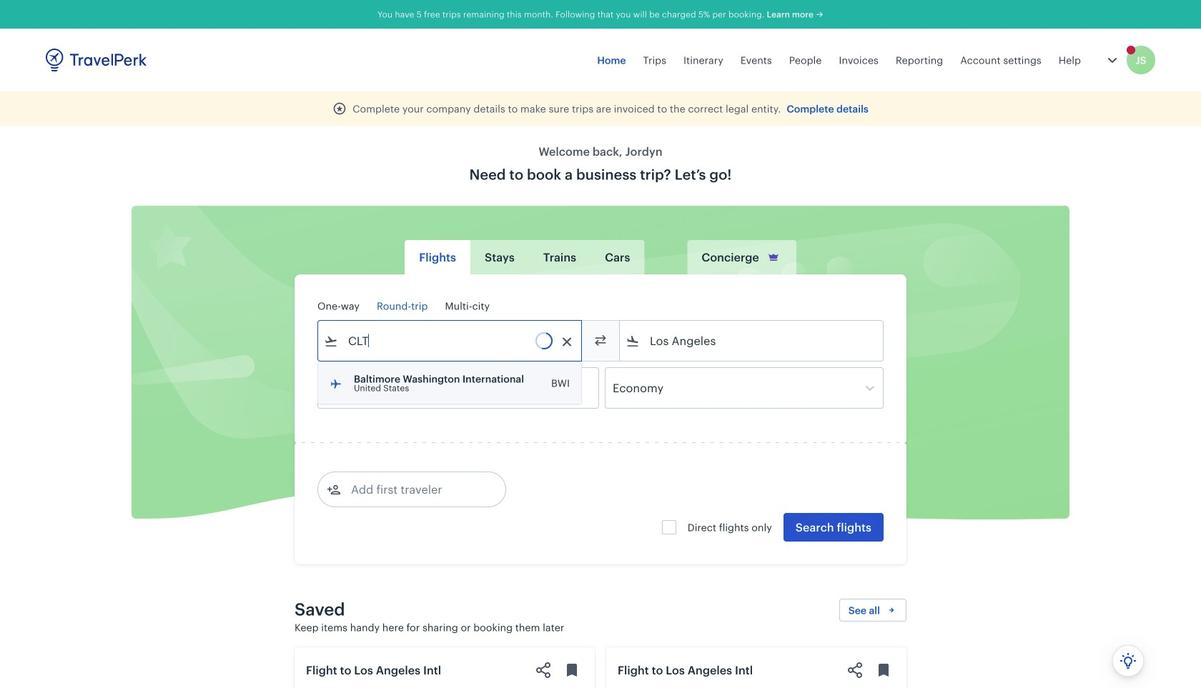 Task type: locate. For each thing, give the bounding box(es) containing it.
To search field
[[640, 330, 864, 353]]

Depart text field
[[338, 368, 413, 408]]

From search field
[[338, 330, 563, 353]]

Add first traveler search field
[[341, 478, 490, 501]]



Task type: describe. For each thing, give the bounding box(es) containing it.
Return text field
[[423, 368, 498, 408]]



Task type: vqa. For each thing, say whether or not it's contained in the screenshot.
From "Search Box"
yes



